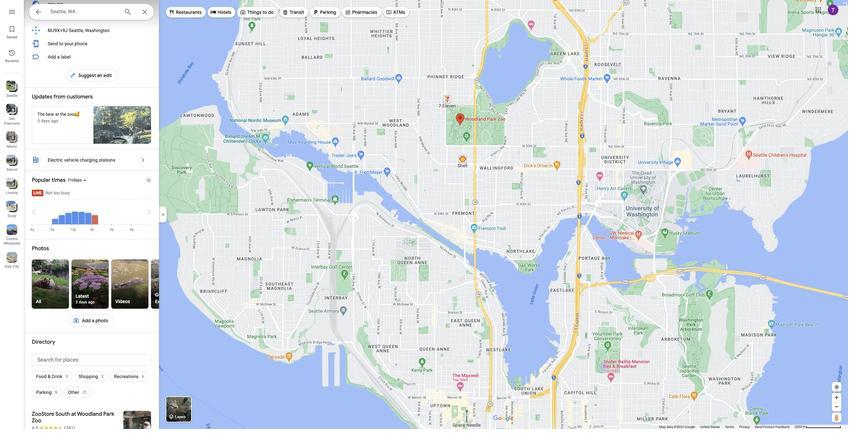 Task type: vqa. For each thing, say whether or not it's contained in the screenshot.


Task type: locate. For each thing, give the bounding box(es) containing it.
saved
[[7, 35, 17, 39]]

ago down 'bear'
[[51, 119, 58, 124]]

0 horizontal spatial 6
[[55, 391, 57, 396]]

1 horizontal spatial at
[[71, 412, 76, 419]]

zoo
[[32, 419, 41, 425]]

zoo🥰
[[67, 112, 80, 117]]

0 vertical spatial to
[[262, 9, 267, 15]]

send down mj9x+9j
[[48, 41, 58, 47]]

add for add a label
[[48, 54, 56, 60]]

ago inside latest 3 days ago
[[88, 301, 95, 305]]

city
[[13, 265, 19, 269]]

0 vertical spatial a
[[57, 54, 60, 60]]

0% busy at 4 pm. image
[[98, 202, 105, 225]]

0% busy at 10 pm. image
[[138, 202, 144, 225]]

None text field
[[32, 355, 151, 367]]

0 horizontal spatial days
[[41, 119, 50, 124]]

add a photo
[[82, 319, 108, 324]]

recents
[[5, 59, 19, 63]]

1 horizontal spatial parking
[[320, 9, 336, 15]]

1 horizontal spatial days
[[79, 301, 87, 305]]

send inside footer
[[755, 426, 762, 430]]

3 down latest
[[76, 301, 78, 305]]

9p
[[130, 228, 134, 232]]

the
[[37, 112, 45, 117]]

parking down food
[[36, 391, 52, 396]]

collapse side panel image
[[159, 211, 167, 219]]

0 vertical spatial 6
[[142, 375, 144, 380]]

 hotels
[[210, 8, 231, 16]]

None field
[[50, 8, 119, 16]]

0 vertical spatial parking
[[320, 9, 336, 15]]

detroit
[[6, 168, 17, 172]]

label
[[61, 54, 71, 60]]

5 inside "element"
[[12, 136, 14, 140]]

fridays button
[[68, 178, 133, 183]]

add for add a photo
[[82, 319, 91, 324]]

to
[[262, 9, 267, 15], [59, 41, 63, 47]]

livonia
[[6, 191, 18, 195]]

directory
[[32, 340, 55, 346]]

 button
[[29, 4, 48, 21]]

south
[[55, 412, 70, 419]]

at inside zoostore south at woodland park zoo
[[71, 412, 76, 419]]

fridays option
[[68, 178, 83, 183]]

shopping 2
[[79, 375, 103, 380]]

1 vertical spatial send
[[755, 426, 762, 430]]

0 vertical spatial add
[[48, 54, 56, 60]]

a left photo
[[92, 319, 94, 324]]

at right the south
[[71, 412, 76, 419]]

add a label button
[[24, 50, 159, 64]]

zoom in image
[[834, 396, 839, 401]]

send left product
[[755, 426, 762, 430]]

2 places element for seattle
[[7, 84, 14, 90]]

1 vertical spatial ago
[[88, 301, 95, 305]]

5 places element
[[7, 135, 14, 141]]

0 horizontal spatial at
[[55, 112, 59, 117]]

0 vertical spatial send
[[48, 41, 58, 47]]

39% busy at 10 am. image
[[58, 202, 65, 225], [58, 216, 65, 225]]

at for the
[[55, 112, 59, 117]]

0 horizontal spatial to
[[59, 41, 63, 47]]

2 places element up livonia
[[7, 182, 14, 188]]

0 vertical spatial days
[[41, 119, 50, 124]]

1 horizontal spatial send
[[755, 426, 762, 430]]

2 up livonia
[[12, 182, 14, 187]]

recents button
[[0, 46, 24, 65]]

google maps element
[[0, 0, 848, 430]]

4 2 places element from the top
[[7, 205, 14, 211]]

parking inside woodland park zoo "main content"
[[36, 391, 52, 396]]

49% busy at 2 pm. image
[[85, 202, 91, 225]]

0 horizontal spatial send
[[48, 41, 58, 47]]

6a
[[30, 228, 34, 232]]

at left the
[[55, 112, 59, 117]]

Seattle, WA field
[[29, 4, 154, 20]]

footer inside google maps element
[[659, 426, 795, 430]]

mj9x+9j seattle, washington
[[48, 28, 110, 33]]

1 vertical spatial a
[[92, 319, 94, 324]]

gorilla
[[155, 293, 169, 299]]

a inside add a label button
[[57, 54, 60, 60]]

atms
[[393, 9, 405, 15]]

at
[[55, 112, 59, 117], [71, 412, 76, 419]]

add
[[48, 54, 56, 60], [82, 319, 91, 324]]

5 down the on the top left of page
[[37, 119, 40, 124]]

©2023
[[674, 426, 684, 430]]

recreations 6
[[114, 375, 144, 380]]

electric
[[48, 158, 63, 163]]

days
[[41, 119, 50, 124], [79, 301, 87, 305]]

park
[[103, 412, 114, 419]]

send inside information for woodland park zoo region
[[48, 41, 58, 47]]

add left the label
[[48, 54, 56, 60]]

none text field inside woodland park zoo "main content"
[[32, 355, 151, 367]]

2 for detroit
[[12, 159, 14, 164]]

days down latest
[[79, 301, 87, 305]]

to left your
[[59, 41, 63, 47]]

1 horizontal spatial ago
[[88, 301, 95, 305]]

2 up doral
[[12, 205, 14, 210]]

phone
[[75, 41, 87, 47]]

parking 6
[[36, 391, 57, 396]]

6 for parking
[[55, 391, 57, 396]]

49% busy at 11 am. image up 12p
[[65, 213, 71, 225]]

a left the label
[[57, 54, 60, 60]]

1 vertical spatial parking
[[36, 391, 52, 396]]

2 for seattle
[[12, 85, 14, 89]]

at for woodland
[[71, 412, 76, 419]]

add inside button
[[82, 319, 91, 324]]

2 right shopping
[[101, 375, 103, 380]]

add inside button
[[48, 54, 56, 60]]

21
[[82, 391, 87, 396]]

san
[[9, 117, 15, 121]]

5 up miami
[[12, 136, 14, 140]]

2 places element up doral
[[7, 205, 14, 211]]


[[210, 8, 216, 16]]

vehicle
[[64, 158, 79, 163]]

add a photo image
[[73, 319, 79, 324]]

1 vertical spatial at
[[71, 412, 76, 419]]

0 vertical spatial 5
[[37, 119, 40, 124]]

footer
[[659, 426, 795, 430]]

copy plus code image
[[134, 28, 140, 34]]

1 2 places element from the top
[[7, 84, 14, 90]]

times
[[52, 177, 66, 184]]

0 horizontal spatial ago
[[51, 119, 58, 124]]

6 for recreations
[[142, 375, 144, 380]]

stations
[[99, 158, 115, 163]]

1 horizontal spatial a
[[92, 319, 94, 324]]

6 right recreations
[[142, 375, 144, 380]]

saved button
[[0, 23, 24, 41]]

 transit
[[282, 8, 304, 16]]

1 vertical spatial 3
[[66, 375, 68, 380]]

footer containing map data ©2023 google
[[659, 426, 795, 430]]

1 horizontal spatial 5
[[37, 119, 40, 124]]

do
[[268, 9, 274, 15]]

ago
[[51, 119, 58, 124], [88, 301, 95, 305]]

0% busy at 6 pm. image
[[110, 202, 118, 232]]

gorilla exhibits
[[155, 293, 172, 305]]

daly city button
[[0, 250, 24, 271]]

49% busy at 11 am. image left 54% busy at 1 pm. image
[[65, 202, 71, 225]]

privacy button
[[739, 426, 750, 430]]

0% busy at 9 pm. image
[[130, 202, 138, 232]]

woodland park zoo main content
[[13, 0, 665, 430]]

1 horizontal spatial 6
[[142, 375, 144, 380]]

product
[[763, 426, 775, 430]]

bear
[[46, 112, 54, 117]]

0 vertical spatial at
[[55, 112, 59, 117]]

1 horizontal spatial add
[[82, 319, 91, 324]]

to inside  things to do
[[262, 9, 267, 15]]

6 inside the parking 6
[[55, 391, 57, 396]]

3 2 places element from the top
[[7, 182, 14, 188]]

6 down drink
[[55, 391, 57, 396]]

at inside "the bear at the zoo🥰 5 days ago"
[[55, 112, 59, 117]]

 pharmacies
[[345, 8, 377, 16]]

55% busy at 12 pm. image
[[70, 202, 78, 232]]

3p
[[90, 228, 94, 232]]

2 up seattle
[[12, 85, 14, 89]]

2 places element
[[7, 84, 14, 90], [7, 158, 14, 164], [7, 182, 14, 188], [7, 205, 14, 211]]

1 vertical spatial add
[[82, 319, 91, 324]]

list
[[0, 0, 24, 430]]

0% busy at 7 am. image
[[39, 202, 45, 225]]

electric vehicle charging stations
[[48, 158, 115, 163]]

 parking
[[313, 8, 336, 16]]

a inside add a photo button
[[92, 319, 94, 324]]

0 horizontal spatial add
[[48, 54, 56, 60]]

0 vertical spatial 3
[[76, 301, 78, 305]]

charging
[[80, 158, 98, 163]]

map
[[659, 426, 666, 430]]

2 39% busy at 10 am. image from the top
[[58, 216, 65, 225]]

woodland
[[77, 412, 102, 419]]

49% busy at 11 am. image
[[65, 202, 71, 225], [65, 213, 71, 225]]

8 places element
[[7, 107, 14, 113]]

days down the on the top left of page
[[41, 119, 50, 124]]

show your location image
[[834, 385, 840, 391]]

send
[[48, 41, 58, 47], [755, 426, 762, 430]]

data
[[667, 426, 673, 430]]

1 horizontal spatial 3
[[76, 301, 78, 305]]

0 horizontal spatial 5
[[12, 136, 14, 140]]

from
[[53, 94, 65, 101]]

3 inside food & drink 3
[[66, 375, 68, 380]]

2 inside shopping 2
[[101, 375, 103, 380]]

2 up detroit
[[12, 159, 14, 164]]

united states
[[700, 426, 720, 430]]

1 49% busy at 11 am. image from the top
[[65, 202, 71, 225]]

0 horizontal spatial 3
[[66, 375, 68, 380]]

1 vertical spatial to
[[59, 41, 63, 47]]

2 places element for doral
[[7, 205, 14, 211]]


[[386, 8, 392, 16]]

0 horizontal spatial parking
[[36, 391, 52, 396]]

1 horizontal spatial to
[[262, 9, 267, 15]]

6 inside recreations 6
[[142, 375, 144, 380]]

0 horizontal spatial a
[[57, 54, 60, 60]]

ago down latest
[[88, 301, 95, 305]]

add right add a photo
[[82, 319, 91, 324]]


[[70, 72, 76, 79]]

3 inside latest 3 days ago
[[76, 301, 78, 305]]

1 vertical spatial 6
[[55, 391, 57, 396]]

2
[[12, 85, 14, 89], [12, 159, 14, 164], [12, 182, 14, 187], [12, 205, 14, 210], [101, 375, 103, 380]]

3 right drink
[[66, 375, 68, 380]]

1 vertical spatial days
[[79, 301, 87, 305]]

2 places element up detroit
[[7, 158, 14, 164]]

0% busy at 8 am. image
[[45, 202, 52, 225]]

2 places element up seattle
[[7, 84, 14, 90]]

2 2 places element from the top
[[7, 158, 14, 164]]

send product feedback
[[755, 426, 790, 430]]

1 vertical spatial 5
[[12, 136, 14, 140]]

0 vertical spatial ago
[[51, 119, 58, 124]]

to left the do in the top of the page
[[262, 9, 267, 15]]

updates
[[32, 94, 52, 101]]

parking right 
[[320, 9, 336, 15]]

5
[[37, 119, 40, 124], [12, 136, 14, 140]]



Task type: describe. For each thing, give the bounding box(es) containing it.
all button
[[13, 260, 87, 310]]

49% busy at 2 pm. image
[[85, 213, 91, 225]]

days inside latest 3 days ago
[[79, 301, 87, 305]]

54% busy at 1 pm. image
[[78, 212, 85, 225]]

2 for livonia
[[12, 182, 14, 187]]

ago inside "the bear at the zoo🥰 5 days ago"
[[51, 119, 58, 124]]

add a label
[[48, 54, 71, 60]]

zoostore south at woodland park zoo
[[32, 412, 114, 425]]

terms button
[[725, 426, 734, 430]]

currently 39% busy, usually 42% busy. image
[[90, 202, 98, 232]]

0% busy at 8 pm. image
[[125, 202, 131, 225]]

videos
[[115, 299, 130, 305]]

popular times at woodland park zoo region
[[24, 171, 159, 232]]

not
[[45, 191, 52, 196]]

photos
[[32, 246, 49, 253]]

1 39% busy at 10 am. image from the top
[[58, 202, 65, 225]]

costco wholesale
[[4, 237, 20, 246]]

the
[[60, 112, 66, 117]]

54% busy at 1 pm. image
[[78, 202, 85, 225]]

information for woodland park zoo region
[[24, 0, 159, 50]]

photo
[[95, 319, 108, 324]]


[[282, 8, 288, 16]]

list containing saved
[[0, 0, 24, 430]]

0% busy at 7 pm. image
[[118, 202, 124, 225]]


[[34, 7, 42, 17]]

 restaurants
[[169, 8, 202, 16]]

a for photo
[[92, 319, 94, 324]]

costco
[[6, 237, 18, 242]]

an
[[97, 73, 102, 79]]

send for send to your phone
[[48, 41, 58, 47]]

0% busy at 11 pm. image
[[145, 202, 151, 225]]

to inside send to your phone button
[[59, 41, 63, 47]]

updates from customers
[[32, 94, 93, 101]]


[[313, 8, 319, 16]]

a for label
[[57, 54, 60, 60]]

suggest
[[78, 73, 96, 79]]

edit
[[103, 73, 112, 79]]

popular times
[[32, 177, 66, 184]]

zoostore
[[32, 412, 54, 419]]

2 places element for livonia
[[7, 182, 14, 188]]

customers
[[67, 94, 93, 101]]

washington
[[85, 28, 110, 33]]

zoo.org link
[[24, 0, 159, 11]]

too
[[53, 191, 60, 196]]

pharmacies
[[352, 9, 377, 15]]

other
[[68, 391, 79, 396]]

fridays
[[68, 178, 82, 183]]

seattle,
[[69, 28, 84, 33]]

san francisco
[[4, 117, 20, 126]]

2 49% busy at 11 am. image from the top
[[65, 213, 71, 225]]

2500
[[69, 15, 79, 20]]

zoo.org
[[48, 1, 63, 7]]

learn more about plus codes image
[[144, 28, 150, 34]]

restaurants
[[176, 9, 202, 15]]

548-
[[60, 15, 69, 20]]


[[139, 156, 147, 165]]

miami
[[7, 145, 17, 149]]

united
[[700, 426, 710, 430]]

food & drink 3
[[36, 375, 68, 380]]

5 inside "the bear at the zoo🥰 5 days ago"
[[37, 119, 40, 124]]

feedback
[[775, 426, 790, 430]]

 things to do
[[240, 8, 274, 16]]

2000 ft
[[795, 426, 805, 430]]

2 for doral
[[12, 205, 14, 210]]

6p
[[110, 228, 114, 232]]

seattle
[[6, 94, 18, 98]]

(206) 548-2500
[[48, 15, 79, 20]]

12p
[[70, 228, 76, 232]]

terms
[[725, 426, 734, 430]]

all
[[36, 299, 41, 305]]

ft
[[803, 426, 805, 430]]

hotels
[[218, 9, 231, 15]]

4.5 stars 241 reviews image
[[32, 426, 75, 430]]

google
[[685, 426, 695, 430]]

 search field
[[29, 4, 154, 21]]

days inside "the bear at the zoo🥰 5 days ago"
[[41, 119, 50, 124]]

8
[[12, 108, 14, 113]]

busy
[[61, 191, 70, 196]]

daly
[[5, 265, 12, 269]]

39% image
[[92, 216, 98, 225]]

parking inside  parking
[[320, 9, 336, 15]]

(206)
[[48, 15, 59, 20]]

drink
[[52, 375, 62, 380]]

gorilla exhibits button
[[151, 260, 188, 310]]

2 places element for detroit
[[7, 158, 14, 164]]

&
[[48, 375, 51, 380]]

mj9x+9j seattle, washington button
[[24, 24, 159, 37]]

exhibits
[[155, 299, 172, 305]]

2000
[[795, 426, 802, 430]]

map data ©2023 google
[[659, 426, 695, 430]]

mj9x+9j
[[48, 28, 68, 33]]

zoom out image
[[834, 405, 839, 410]]

shopping
[[79, 375, 98, 380]]

privacy
[[739, 426, 750, 430]]

things
[[247, 9, 261, 15]]

add a photo button
[[69, 314, 114, 329]]

francisco
[[4, 122, 20, 126]]

show street view coverage image
[[832, 413, 841, 423]]

menu image
[[8, 8, 16, 16]]


[[345, 8, 351, 16]]

0% busy at 5 pm. image
[[105, 202, 111, 225]]

videos button
[[86, 260, 174, 310]]

24% busy at 9 am. image
[[50, 202, 58, 232]]

none field inside the seattle, wa field
[[50, 8, 119, 16]]

9a
[[50, 228, 54, 232]]

daly city
[[5, 265, 19, 269]]

transit
[[290, 9, 304, 15]]

0% busy at 6 am. image
[[30, 202, 38, 232]]

wholesale
[[4, 242, 20, 246]]

states
[[711, 426, 720, 430]]


[[240, 8, 246, 16]]


[[169, 8, 175, 16]]

your
[[64, 41, 73, 47]]

send for send product feedback
[[755, 426, 762, 430]]

google account: tyler black  
(blacklashes1000@gmail.com) image
[[828, 5, 838, 15]]



